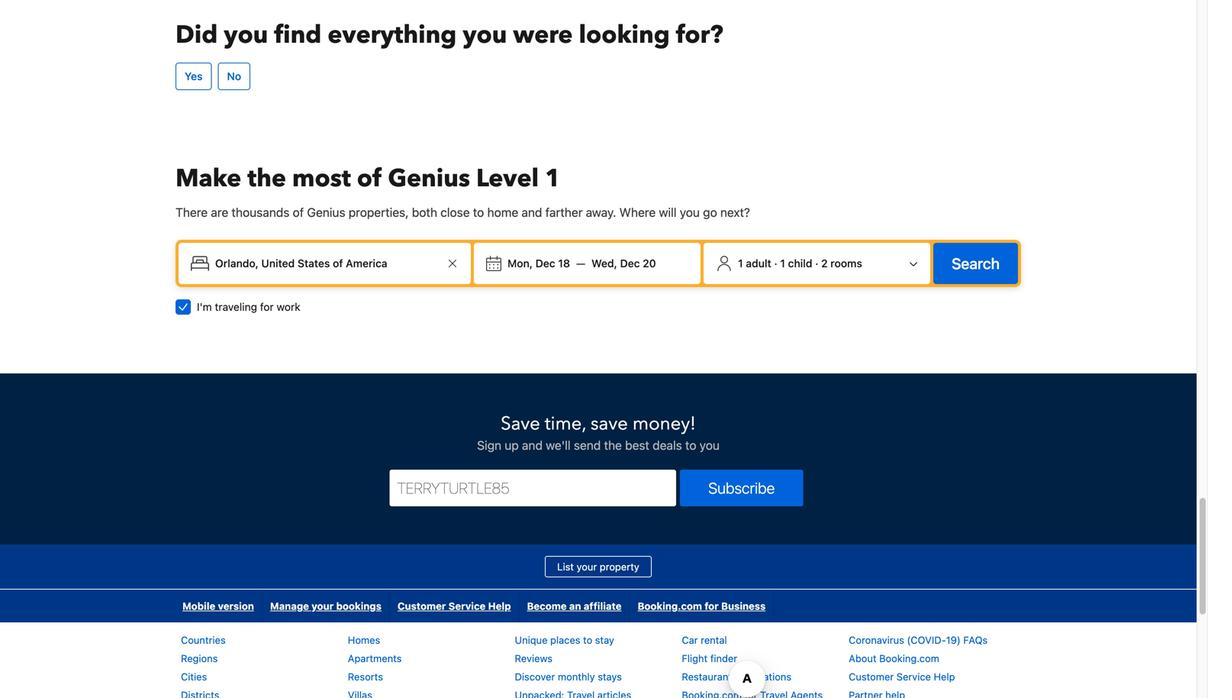 Task type: describe. For each thing, give the bounding box(es) containing it.
countries
[[181, 634, 226, 646]]

list your property
[[558, 561, 640, 572]]

1 and from the top
[[522, 205, 543, 219]]

stays
[[598, 671, 622, 682]]

bookings
[[336, 600, 382, 612]]

the inside save time, save money! sign up and we'll send the best deals to you
[[604, 438, 622, 452]]

apartments link
[[348, 652, 402, 664]]

customer service help link for manage your bookings
[[390, 589, 519, 622]]

list
[[558, 561, 574, 572]]

genius for properties,
[[307, 205, 346, 219]]

faqs
[[964, 634, 988, 646]]

mobile version link
[[175, 589, 262, 622]]

unique places to stay reviews discover monthly stays
[[515, 634, 622, 682]]

where
[[620, 205, 656, 219]]

mon, dec 18 button
[[502, 250, 577, 277]]

car
[[682, 634, 698, 646]]

an
[[570, 600, 582, 612]]

about booking.com link
[[849, 652, 940, 664]]

1 adult · 1 child · 2 rooms button
[[710, 249, 925, 278]]

for inside save time, save money! footer
[[705, 600, 719, 612]]

there
[[176, 205, 208, 219]]

resorts link
[[348, 671, 383, 682]]

up
[[505, 438, 519, 452]]

to inside unique places to stay reviews discover monthly stays
[[584, 634, 593, 646]]

did
[[176, 18, 218, 51]]

1 dec from the left
[[536, 257, 556, 269]]

you left the go
[[680, 205, 700, 219]]

2 horizontal spatial 1
[[781, 257, 786, 269]]

money!
[[633, 411, 696, 436]]

subscribe button
[[681, 470, 804, 506]]

unique places to stay link
[[515, 634, 615, 646]]

places
[[551, 634, 581, 646]]

to inside save time, save money! sign up and we'll send the best deals to you
[[686, 438, 697, 452]]

booking.com for business
[[638, 600, 766, 612]]

manage
[[270, 600, 309, 612]]

monthly
[[558, 671, 595, 682]]

navigation inside save time, save money! footer
[[175, 589, 775, 622]]

your for list
[[577, 561, 597, 572]]

become an affiliate link
[[520, 589, 630, 622]]

wed,
[[592, 257, 618, 269]]

—
[[577, 257, 586, 269]]

resorts
[[348, 671, 383, 682]]

0 horizontal spatial booking.com
[[638, 600, 703, 612]]

send
[[574, 438, 601, 452]]

away.
[[586, 205, 617, 219]]

reviews
[[515, 652, 553, 664]]

coronavirus (covid-19) faqs about booking.com customer service help
[[849, 634, 988, 682]]

(covid-
[[908, 634, 947, 646]]

car rental link
[[682, 634, 728, 646]]

you up no
[[224, 18, 268, 51]]

save time, save money! sign up and we'll send the best deals to you
[[477, 411, 720, 452]]

traveling
[[215, 300, 257, 313]]

0 vertical spatial for
[[260, 300, 274, 313]]

subscribe
[[709, 479, 775, 497]]

manage your bookings
[[270, 600, 382, 612]]

2 dec from the left
[[621, 257, 640, 269]]

sign
[[477, 438, 502, 452]]

2
[[822, 257, 828, 269]]

become
[[527, 600, 567, 612]]

save
[[591, 411, 628, 436]]

child
[[789, 257, 813, 269]]

yes
[[185, 70, 203, 82]]

were
[[513, 18, 573, 51]]

customer inside navigation
[[398, 600, 446, 612]]

no button
[[218, 63, 251, 90]]

and inside save time, save money! sign up and we'll send the best deals to you
[[522, 438, 543, 452]]

there are thousands of genius properties, both close to home and farther away. where will you go next?
[[176, 205, 751, 219]]

reviews link
[[515, 652, 553, 664]]

0 horizontal spatial 1
[[545, 162, 561, 195]]

properties,
[[349, 205, 409, 219]]

thousands
[[232, 205, 290, 219]]

homes link
[[348, 634, 381, 646]]

search
[[952, 254, 1000, 272]]

save time, save money! footer
[[0, 373, 1198, 698]]

2 · from the left
[[816, 257, 819, 269]]

car rental flight finder restaurant reservations
[[682, 634, 792, 682]]

for?
[[676, 18, 724, 51]]

apartments
[[348, 652, 402, 664]]

service inside coronavirus (covid-19) faqs about booking.com customer service help
[[897, 671, 932, 682]]

Your email address email field
[[390, 470, 677, 506]]

mon,
[[508, 257, 533, 269]]

1 · from the left
[[775, 257, 778, 269]]

mobile
[[183, 600, 216, 612]]

everything
[[328, 18, 457, 51]]

coronavirus (covid-19) faqs link
[[849, 634, 988, 646]]

of for thousands
[[293, 205, 304, 219]]

reservations
[[735, 671, 792, 682]]

0 vertical spatial service
[[449, 600, 486, 612]]

level
[[477, 162, 539, 195]]



Task type: locate. For each thing, give the bounding box(es) containing it.
0 horizontal spatial customer service help link
[[390, 589, 519, 622]]

your right manage
[[312, 600, 334, 612]]

2 vertical spatial to
[[584, 634, 593, 646]]

wed, dec 20 button
[[586, 250, 663, 277]]

genius up both
[[388, 162, 470, 195]]

service
[[449, 600, 486, 612], [897, 671, 932, 682]]

booking.com for business link
[[630, 589, 774, 622]]

1 vertical spatial customer service help link
[[849, 671, 956, 682]]

cities link
[[181, 671, 207, 682]]

1 horizontal spatial for
[[705, 600, 719, 612]]

to left 'stay'
[[584, 634, 593, 646]]

yes button
[[176, 63, 212, 90]]

1 adult · 1 child · 2 rooms
[[739, 257, 863, 269]]

discover monthly stays link
[[515, 671, 622, 682]]

version
[[218, 600, 254, 612]]

0 vertical spatial customer service help link
[[390, 589, 519, 622]]

countries regions cities
[[181, 634, 226, 682]]

your for manage
[[312, 600, 334, 612]]

booking.com up car
[[638, 600, 703, 612]]

1 vertical spatial to
[[686, 438, 697, 452]]

make the most of genius level 1
[[176, 162, 561, 195]]

homes apartments resorts
[[348, 634, 402, 682]]

of for most
[[357, 162, 382, 195]]

0 horizontal spatial dec
[[536, 257, 556, 269]]

19)
[[947, 634, 961, 646]]

mobile version
[[183, 600, 254, 612]]

you right deals
[[700, 438, 720, 452]]

genius
[[388, 162, 470, 195], [307, 205, 346, 219]]

customer inside coronavirus (covid-19) faqs about booking.com customer service help
[[849, 671, 894, 682]]

0 vertical spatial the
[[248, 162, 286, 195]]

of up the properties,
[[357, 162, 382, 195]]

and right "home" on the top left
[[522, 205, 543, 219]]

genius down most
[[307, 205, 346, 219]]

to right deals
[[686, 438, 697, 452]]

did you find everything you were looking for?
[[176, 18, 724, 51]]

are
[[211, 205, 229, 219]]

about
[[849, 652, 877, 664]]

next?
[[721, 205, 751, 219]]

time,
[[545, 411, 586, 436]]

1 horizontal spatial service
[[897, 671, 932, 682]]

1 vertical spatial your
[[312, 600, 334, 612]]

regions link
[[181, 652, 218, 664]]

i'm traveling for work
[[197, 300, 301, 313]]

for left work
[[260, 300, 274, 313]]

1 horizontal spatial 1
[[739, 257, 744, 269]]

booking.com down coronavirus (covid-19) faqs link
[[880, 652, 940, 664]]

you left were in the top of the page
[[463, 18, 507, 51]]

find
[[274, 18, 322, 51]]

we'll
[[546, 438, 571, 452]]

2 and from the top
[[522, 438, 543, 452]]

1
[[545, 162, 561, 195], [739, 257, 744, 269], [781, 257, 786, 269]]

dec
[[536, 257, 556, 269], [621, 257, 640, 269]]

go
[[704, 205, 718, 219]]

close
[[441, 205, 470, 219]]

list your property link
[[545, 556, 652, 577]]

0 horizontal spatial customer
[[398, 600, 446, 612]]

help down 19)
[[934, 671, 956, 682]]

20
[[643, 257, 657, 269]]

1 horizontal spatial help
[[934, 671, 956, 682]]

1 horizontal spatial customer service help link
[[849, 671, 956, 682]]

home
[[488, 205, 519, 219]]

1 horizontal spatial customer
[[849, 671, 894, 682]]

will
[[659, 205, 677, 219]]

1 horizontal spatial to
[[584, 634, 593, 646]]

0 horizontal spatial the
[[248, 162, 286, 195]]

0 vertical spatial of
[[357, 162, 382, 195]]

to
[[473, 205, 484, 219], [686, 438, 697, 452], [584, 634, 593, 646]]

booking.com inside coronavirus (covid-19) faqs about booking.com customer service help
[[880, 652, 940, 664]]

of
[[357, 162, 382, 195], [293, 205, 304, 219]]

2 horizontal spatial to
[[686, 438, 697, 452]]

1 vertical spatial customer
[[849, 671, 894, 682]]

i'm
[[197, 300, 212, 313]]

0 horizontal spatial your
[[312, 600, 334, 612]]

dec left the 18
[[536, 257, 556, 269]]

best
[[626, 438, 650, 452]]

1 horizontal spatial of
[[357, 162, 382, 195]]

navigation
[[175, 589, 775, 622]]

1 vertical spatial of
[[293, 205, 304, 219]]

0 vertical spatial to
[[473, 205, 484, 219]]

1 horizontal spatial the
[[604, 438, 622, 452]]

0 horizontal spatial of
[[293, 205, 304, 219]]

navigation containing mobile version
[[175, 589, 775, 622]]

0 horizontal spatial to
[[473, 205, 484, 219]]

for left business
[[705, 600, 719, 612]]

help
[[488, 600, 511, 612], [934, 671, 956, 682]]

0 horizontal spatial help
[[488, 600, 511, 612]]

1 horizontal spatial your
[[577, 561, 597, 572]]

adult
[[746, 257, 772, 269]]

restaurant reservations link
[[682, 671, 792, 682]]

1 horizontal spatial dec
[[621, 257, 640, 269]]

Where are you going? field
[[209, 250, 444, 277]]

0 vertical spatial customer
[[398, 600, 446, 612]]

flight finder link
[[682, 652, 738, 664]]

help inside coronavirus (covid-19) faqs about booking.com customer service help
[[934, 671, 956, 682]]

0 vertical spatial your
[[577, 561, 597, 572]]

1 horizontal spatial ·
[[816, 257, 819, 269]]

you
[[224, 18, 268, 51], [463, 18, 507, 51], [680, 205, 700, 219], [700, 438, 720, 452]]

the up thousands
[[248, 162, 286, 195]]

dec left 20
[[621, 257, 640, 269]]

customer service help
[[398, 600, 511, 612]]

1 vertical spatial service
[[897, 671, 932, 682]]

1 vertical spatial for
[[705, 600, 719, 612]]

· right adult
[[775, 257, 778, 269]]

1 vertical spatial help
[[934, 671, 956, 682]]

0 vertical spatial and
[[522, 205, 543, 219]]

1 up farther at the left top
[[545, 162, 561, 195]]

customer right bookings
[[398, 600, 446, 612]]

help inside navigation
[[488, 600, 511, 612]]

of right thousands
[[293, 205, 304, 219]]

0 horizontal spatial genius
[[307, 205, 346, 219]]

the down save
[[604, 438, 622, 452]]

mon, dec 18 — wed, dec 20
[[508, 257, 657, 269]]

to right close
[[473, 205, 484, 219]]

no
[[227, 70, 241, 82]]

homes
[[348, 634, 381, 646]]

unique
[[515, 634, 548, 646]]

genius for level
[[388, 162, 470, 195]]

1 left 'child' at the top right of page
[[781, 257, 786, 269]]

coronavirus
[[849, 634, 905, 646]]

make
[[176, 162, 241, 195]]

save
[[501, 411, 541, 436]]

flight
[[682, 652, 708, 664]]

0 vertical spatial booking.com
[[638, 600, 703, 612]]

both
[[412, 205, 438, 219]]

deals
[[653, 438, 683, 452]]

manage your bookings link
[[263, 589, 389, 622]]

rooms
[[831, 257, 863, 269]]

0 vertical spatial genius
[[388, 162, 470, 195]]

stay
[[596, 634, 615, 646]]

customer service help link for about booking.com
[[849, 671, 956, 682]]

1 vertical spatial the
[[604, 438, 622, 452]]

discover
[[515, 671, 555, 682]]

1 vertical spatial booking.com
[[880, 652, 940, 664]]

restaurant
[[682, 671, 732, 682]]

become an affiliate
[[527, 600, 622, 612]]

most
[[292, 162, 351, 195]]

finder
[[711, 652, 738, 664]]

and right up
[[522, 438, 543, 452]]

help left 'become'
[[488, 600, 511, 612]]

0 horizontal spatial service
[[449, 600, 486, 612]]

0 horizontal spatial ·
[[775, 257, 778, 269]]

business
[[722, 600, 766, 612]]

search button
[[934, 243, 1019, 284]]

your right list
[[577, 561, 597, 572]]

· left "2"
[[816, 257, 819, 269]]

1 left adult
[[739, 257, 744, 269]]

customer down about
[[849, 671, 894, 682]]

1 vertical spatial genius
[[307, 205, 346, 219]]

you inside save time, save money! sign up and we'll send the best deals to you
[[700, 438, 720, 452]]

regions
[[181, 652, 218, 664]]

1 horizontal spatial genius
[[388, 162, 470, 195]]

looking
[[579, 18, 670, 51]]

work
[[277, 300, 301, 313]]

1 horizontal spatial booking.com
[[880, 652, 940, 664]]

0 vertical spatial help
[[488, 600, 511, 612]]

customer service help link
[[390, 589, 519, 622], [849, 671, 956, 682]]

0 horizontal spatial for
[[260, 300, 274, 313]]

1 vertical spatial and
[[522, 438, 543, 452]]



Task type: vqa. For each thing, say whether or not it's contained in the screenshot.


